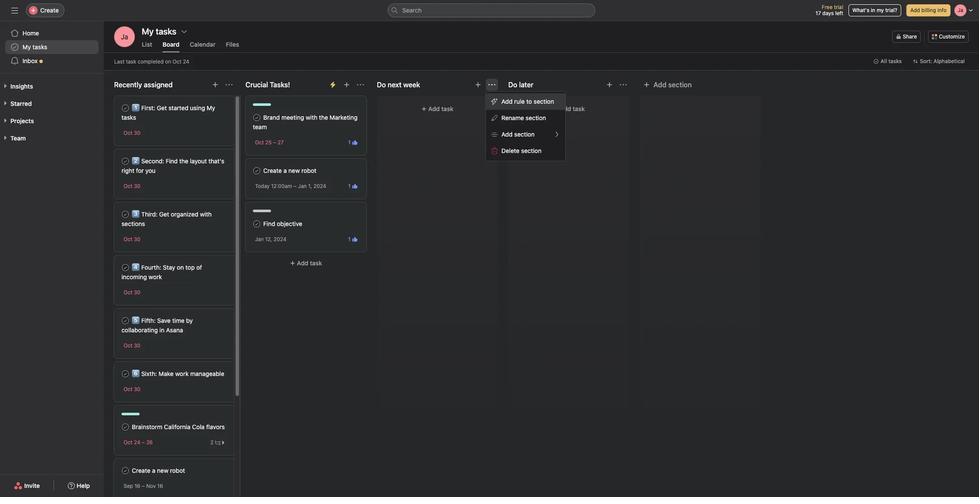 Task type: locate. For each thing, give the bounding box(es) containing it.
jan 12, 2024 button
[[255, 236, 286, 242]]

today
[[255, 183, 270, 189]]

3 30 from the top
[[134, 236, 140, 242]]

4 more section actions image from the left
[[620, 81, 627, 88]]

1 horizontal spatial on
[[177, 264, 184, 271]]

add task image for do later
[[606, 81, 613, 88]]

oct 30 down 1️⃣
[[124, 130, 140, 136]]

create
[[40, 6, 59, 14], [263, 167, 282, 174], [132, 467, 150, 474]]

1 1 button from the top
[[346, 138, 359, 147]]

1 horizontal spatial find
[[263, 220, 275, 227]]

in
[[871, 7, 875, 13], [159, 326, 164, 334]]

1 vertical spatial jan
[[255, 236, 264, 242]]

create a new robot up 'today 12:00am – jan 1, 2024'
[[263, 167, 316, 174]]

hide sidebar image
[[11, 7, 18, 14]]

2 vertical spatial tasks
[[121, 114, 136, 121]]

1 more section actions image from the left
[[226, 81, 233, 88]]

oct 30 button for 5️⃣ fifth: save time by collaborating in asana
[[124, 342, 140, 349]]

1 vertical spatial the
[[179, 157, 188, 165]]

on for completed
[[165, 58, 171, 65]]

2 vertical spatial 1
[[348, 236, 351, 242]]

completed image left 6️⃣
[[120, 369, 131, 379]]

completed checkbox left 6️⃣
[[120, 369, 131, 379]]

– left 26
[[142, 439, 145, 446]]

0 vertical spatial a
[[283, 167, 287, 174]]

3 oct 30 button from the top
[[124, 236, 140, 242]]

tasks inside "dropdown button"
[[888, 58, 902, 64]]

add task button for do next week
[[382, 101, 493, 117]]

oct 30 for 5️⃣ fifth: save time by collaborating in asana
[[124, 342, 140, 349]]

find
[[166, 157, 178, 165], [263, 220, 275, 227]]

second:
[[141, 157, 164, 165]]

fourth:
[[141, 264, 161, 271]]

the left layout
[[179, 157, 188, 165]]

insights button
[[0, 82, 33, 91]]

completed checkbox up the oct 24 – 26
[[120, 422, 131, 432]]

0 vertical spatial robot
[[301, 167, 316, 174]]

– for 25
[[273, 139, 276, 146]]

completed image for brand meeting with the marketing team
[[252, 112, 262, 123]]

add rule to section menu item
[[486, 93, 565, 110]]

2 horizontal spatial add task
[[560, 105, 585, 112]]

1 for find objective
[[348, 236, 351, 242]]

on inside the 4️⃣ fourth: stay on top of incoming work
[[177, 264, 184, 271]]

3 1 from the top
[[348, 236, 351, 242]]

4 oct 30 button from the top
[[124, 289, 140, 296]]

create a new robot
[[263, 167, 316, 174], [132, 467, 185, 474]]

ja button
[[114, 26, 135, 47]]

0 vertical spatial my
[[22, 43, 31, 51]]

what's in my trial?
[[852, 7, 897, 13]]

in inside what's in my trial? 'button'
[[871, 7, 875, 13]]

0 vertical spatial get
[[157, 104, 167, 112]]

oct down incoming
[[124, 289, 132, 296]]

starred button
[[0, 99, 32, 108]]

projects
[[10, 117, 34, 124]]

2 horizontal spatial add task image
[[606, 81, 613, 88]]

completed checkbox for 2️⃣ second: find the layout that's right for you
[[120, 156, 131, 166]]

6 oct 30 button from the top
[[124, 386, 140, 392]]

completed checkbox up right at top left
[[120, 156, 131, 166]]

get inside 3️⃣ third: get organized with sections
[[159, 211, 169, 218]]

what's in my trial? button
[[848, 4, 901, 16]]

1 button
[[346, 138, 359, 147], [346, 182, 359, 190], [346, 235, 359, 244]]

30 down sections
[[134, 236, 140, 242]]

1 oct 30 from the top
[[124, 130, 140, 136]]

24 left 26
[[134, 439, 140, 446]]

the inside brand meeting with the marketing team
[[319, 114, 328, 121]]

– left nov at the bottom left of page
[[142, 483, 145, 489]]

12:00am
[[271, 183, 292, 189]]

add task button
[[382, 101, 493, 117], [514, 101, 624, 117], [246, 255, 367, 271]]

oct left 25
[[255, 139, 264, 146]]

completed image left 1️⃣
[[120, 103, 131, 113]]

1 horizontal spatial a
[[283, 167, 287, 174]]

2
[[210, 439, 214, 445]]

0 vertical spatial work
[[149, 273, 162, 281]]

completed checkbox left 3️⃣ at the top left of page
[[120, 209, 131, 220]]

6 30 from the top
[[134, 386, 140, 392]]

3 1 button from the top
[[346, 235, 359, 244]]

0 horizontal spatial create
[[40, 6, 59, 14]]

2024
[[313, 183, 326, 189], [274, 236, 286, 242]]

1 vertical spatial 24
[[134, 439, 140, 446]]

create a new robot up nov at the bottom left of page
[[132, 467, 185, 474]]

completed image
[[120, 103, 131, 113], [252, 112, 262, 123], [120, 156, 131, 166], [252, 166, 262, 176], [120, 209, 131, 220], [252, 219, 262, 229], [120, 369, 131, 379]]

oct down sections
[[124, 236, 132, 242]]

1 vertical spatial work
[[175, 370, 189, 377]]

oct 30 down incoming
[[124, 289, 140, 296]]

help button
[[62, 478, 95, 494]]

create up 12:00am at the top left of the page
[[263, 167, 282, 174]]

the
[[319, 114, 328, 121], [179, 157, 188, 165]]

1 vertical spatial in
[[159, 326, 164, 334]]

6️⃣
[[132, 370, 140, 377]]

1 horizontal spatial robot
[[301, 167, 316, 174]]

– for 24
[[142, 439, 145, 446]]

more section actions image for do next week
[[488, 81, 495, 88]]

0 horizontal spatial a
[[152, 467, 155, 474]]

0 horizontal spatial tasks
[[33, 43, 47, 51]]

a for completed image related to create a new robot
[[283, 167, 287, 174]]

– left 27
[[273, 139, 276, 146]]

create for completed image related to create a new robot
[[263, 167, 282, 174]]

new up 'today 12:00am – jan 1, 2024'
[[288, 167, 300, 174]]

tasks down home
[[33, 43, 47, 51]]

oct 30 button for 2️⃣ second: find the layout that's right for you
[[124, 183, 140, 189]]

the left marketing
[[319, 114, 328, 121]]

my tasks
[[22, 43, 47, 51]]

find inside 2️⃣ second: find the layout that's right for you
[[166, 157, 178, 165]]

2 1 from the top
[[348, 183, 351, 189]]

0 horizontal spatial 16
[[135, 483, 140, 489]]

30 for 3️⃣ third: get organized with sections
[[134, 236, 140, 242]]

completed checkbox left 4️⃣
[[120, 262, 131, 273]]

oct 30 down collaborating
[[124, 342, 140, 349]]

5 oct 30 from the top
[[124, 342, 140, 349]]

1 vertical spatial find
[[263, 220, 275, 227]]

do
[[377, 81, 386, 89]]

1 oct 30 button from the top
[[124, 130, 140, 136]]

work right make
[[175, 370, 189, 377]]

a
[[283, 167, 287, 174], [152, 467, 155, 474]]

1 vertical spatial get
[[159, 211, 169, 218]]

oct for 3️⃣ third: get organized with sections
[[124, 236, 132, 242]]

0 vertical spatial tasks
[[33, 43, 47, 51]]

1 horizontal spatial in
[[871, 7, 875, 13]]

board
[[163, 41, 179, 48]]

completed image for 6️⃣ sixth: make work manageable
[[120, 369, 131, 379]]

6 oct 30 from the top
[[124, 386, 140, 392]]

oct 30 button down collaborating
[[124, 342, 140, 349]]

jan left 12,
[[255, 236, 264, 242]]

oct 30 button
[[124, 130, 140, 136], [124, 183, 140, 189], [124, 236, 140, 242], [124, 289, 140, 296], [124, 342, 140, 349], [124, 386, 140, 392]]

oct for 5️⃣ fifth: save time by collaborating in asana
[[124, 342, 132, 349]]

oct down collaborating
[[124, 342, 132, 349]]

tasks right all
[[888, 58, 902, 64]]

in left my
[[871, 7, 875, 13]]

oct 30 button down incoming
[[124, 289, 140, 296]]

get for organized
[[159, 211, 169, 218]]

2 horizontal spatial tasks
[[888, 58, 902, 64]]

30 for 2️⃣ second: find the layout that's right for you
[[134, 183, 140, 189]]

home
[[22, 29, 39, 37]]

0 vertical spatial 2024
[[313, 183, 326, 189]]

create up 'home' link
[[40, 6, 59, 14]]

1 vertical spatial 2024
[[274, 236, 286, 242]]

1 vertical spatial robot
[[170, 467, 185, 474]]

a up 12:00am at the top left of the page
[[283, 167, 287, 174]]

0 vertical spatial in
[[871, 7, 875, 13]]

insights
[[10, 83, 33, 90]]

sort: alphabetical
[[920, 58, 965, 64]]

0 horizontal spatial add task image
[[343, 81, 350, 88]]

5 30 from the top
[[134, 342, 140, 349]]

0 horizontal spatial add task button
[[246, 255, 367, 271]]

completed image for 2️⃣ second: find the layout that's right for you
[[120, 156, 131, 166]]

with
[[306, 114, 317, 121], [200, 211, 212, 218]]

oct 30 for 4️⃣ fourth: stay on top of incoming work
[[124, 289, 140, 296]]

2 oct 30 from the top
[[124, 183, 140, 189]]

Completed checkbox
[[120, 156, 131, 166], [252, 219, 262, 229], [120, 262, 131, 273], [120, 369, 131, 379]]

oct 30 button down 6️⃣
[[124, 386, 140, 392]]

3 completed image from the top
[[120, 422, 131, 432]]

rule
[[514, 98, 525, 105]]

billing
[[921, 7, 936, 13]]

board link
[[163, 41, 179, 52]]

completed
[[138, 58, 164, 65]]

2 oct 30 button from the top
[[124, 183, 140, 189]]

1 horizontal spatial my
[[207, 104, 215, 112]]

oct down 6️⃣
[[124, 386, 132, 392]]

3 add task image from the left
[[606, 81, 613, 88]]

1 vertical spatial add section
[[501, 131, 535, 138]]

work down fourth:
[[149, 273, 162, 281]]

2 horizontal spatial create
[[263, 167, 282, 174]]

4️⃣
[[132, 264, 140, 271]]

completed image left 4️⃣
[[120, 262, 131, 273]]

help
[[77, 482, 90, 489]]

incoming
[[121, 273, 147, 281]]

oct 30 down 6️⃣
[[124, 386, 140, 392]]

completed image
[[120, 262, 131, 273], [120, 316, 131, 326], [120, 422, 131, 432], [120, 466, 131, 476]]

oct down right at top left
[[124, 183, 132, 189]]

free
[[822, 4, 833, 10]]

1 horizontal spatial add task button
[[382, 101, 493, 117]]

2 horizontal spatial add task button
[[514, 101, 624, 117]]

2 16 from the left
[[157, 483, 163, 489]]

30 down 1️⃣
[[134, 130, 140, 136]]

3 more section actions image from the left
[[488, 81, 495, 88]]

2024 right 1, on the top of the page
[[313, 183, 326, 189]]

tasks inside global element
[[33, 43, 47, 51]]

1 vertical spatial a
[[152, 467, 155, 474]]

2 vertical spatial 1 button
[[346, 235, 359, 244]]

1 horizontal spatial create a new robot
[[263, 167, 316, 174]]

– for 12:00am
[[294, 183, 297, 189]]

brainstorm california cola flavors
[[132, 423, 225, 431]]

1 for brand meeting with the marketing team
[[348, 139, 351, 145]]

0 vertical spatial create
[[40, 6, 59, 14]]

oct 30 button down 1️⃣
[[124, 130, 140, 136]]

section inside "menu item"
[[534, 98, 554, 105]]

on for stay
[[177, 264, 184, 271]]

recently assigned
[[114, 81, 173, 89]]

0 vertical spatial jan
[[298, 183, 307, 189]]

oct down 1️⃣
[[124, 130, 132, 136]]

add section
[[654, 81, 692, 89], [501, 131, 535, 138]]

tasks down 1️⃣
[[121, 114, 136, 121]]

by
[[186, 317, 193, 324]]

add task image
[[343, 81, 350, 88], [475, 81, 482, 88], [606, 81, 613, 88]]

more section actions image for recently assigned
[[226, 81, 233, 88]]

started
[[168, 104, 188, 112]]

1 horizontal spatial add section
[[654, 81, 692, 89]]

1 vertical spatial create
[[263, 167, 282, 174]]

completed image up right at top left
[[120, 156, 131, 166]]

0 horizontal spatial work
[[149, 273, 162, 281]]

days
[[822, 10, 834, 16]]

you
[[145, 167, 155, 174]]

the inside 2️⃣ second: find the layout that's right for you
[[179, 157, 188, 165]]

1 horizontal spatial work
[[175, 370, 189, 377]]

add rule to section
[[501, 98, 554, 105]]

30 down incoming
[[134, 289, 140, 296]]

30 down 6️⃣
[[134, 386, 140, 392]]

rename
[[501, 114, 524, 121]]

third:
[[141, 211, 157, 218]]

my right using
[[207, 104, 215, 112]]

for
[[136, 167, 144, 174]]

create up sep 16 – nov 16
[[132, 467, 150, 474]]

oct 30 down sections
[[124, 236, 140, 242]]

completed checkbox up today
[[252, 166, 262, 176]]

oct 30 down right at top left
[[124, 183, 140, 189]]

1 vertical spatial tasks
[[888, 58, 902, 64]]

30 down for
[[134, 183, 140, 189]]

create inside dropdown button
[[40, 6, 59, 14]]

files
[[226, 41, 239, 48]]

oct for 4️⃣ fourth: stay on top of incoming work
[[124, 289, 132, 296]]

– for 16
[[142, 483, 145, 489]]

oct 30 button down right at top left
[[124, 183, 140, 189]]

next week
[[388, 81, 420, 89]]

the for layout
[[179, 157, 188, 165]]

search list box
[[388, 3, 595, 17]]

collaborating
[[121, 326, 158, 334]]

files link
[[226, 41, 239, 52]]

1 vertical spatial 1 button
[[346, 182, 359, 190]]

completed image left 3️⃣ at the top left of page
[[120, 209, 131, 220]]

with right organized
[[200, 211, 212, 218]]

0 horizontal spatial 2024
[[274, 236, 286, 242]]

section inside button
[[668, 81, 692, 89]]

get right first:
[[157, 104, 167, 112]]

my inside global element
[[22, 43, 31, 51]]

0 horizontal spatial with
[[200, 211, 212, 218]]

robot
[[301, 167, 316, 174], [170, 467, 185, 474]]

1 vertical spatial new
[[157, 467, 168, 474]]

global element
[[0, 21, 104, 73]]

completed checkbox left 1️⃣
[[120, 103, 131, 113]]

my tasks
[[142, 26, 176, 36]]

all tasks
[[881, 58, 902, 64]]

new up sep 16 – nov 16
[[157, 467, 168, 474]]

1 vertical spatial create a new robot
[[132, 467, 185, 474]]

trial?
[[885, 7, 897, 13]]

1 30 from the top
[[134, 130, 140, 136]]

on down board 'link'
[[165, 58, 171, 65]]

completed image up jan 12, 2024
[[252, 219, 262, 229]]

1 horizontal spatial tasks
[[121, 114, 136, 121]]

oct 30 for 2️⃣ second: find the layout that's right for you
[[124, 183, 140, 189]]

0 vertical spatial the
[[319, 114, 328, 121]]

1 1 from the top
[[348, 139, 351, 145]]

a up nov at the bottom left of page
[[152, 467, 155, 474]]

1 vertical spatial with
[[200, 211, 212, 218]]

completed image left the 5️⃣
[[120, 316, 131, 326]]

2 30 from the top
[[134, 183, 140, 189]]

2024 right 12,
[[274, 236, 286, 242]]

with right meeting
[[306, 114, 317, 121]]

completed image up team
[[252, 112, 262, 123]]

oct 30 for 3️⃣ third: get organized with sections
[[124, 236, 140, 242]]

5 oct 30 button from the top
[[124, 342, 140, 349]]

16 right sep
[[135, 483, 140, 489]]

0 vertical spatial add section
[[654, 81, 692, 89]]

oct for 2️⃣ second: find the layout that's right for you
[[124, 183, 132, 189]]

1 vertical spatial 1
[[348, 183, 351, 189]]

in down save
[[159, 326, 164, 334]]

rename section
[[501, 114, 546, 121]]

2 add task image from the left
[[475, 81, 482, 88]]

completed image up sep
[[120, 466, 131, 476]]

1 horizontal spatial new
[[288, 167, 300, 174]]

0 vertical spatial 1
[[348, 139, 351, 145]]

0 horizontal spatial the
[[179, 157, 188, 165]]

1 completed image from the top
[[120, 262, 131, 273]]

0 vertical spatial create a new robot
[[263, 167, 316, 174]]

oct 30 button down sections
[[124, 236, 140, 242]]

1 horizontal spatial add task
[[428, 105, 453, 112]]

completed image up the oct 24 – 26
[[120, 422, 131, 432]]

rules for crucial tasks! image
[[329, 81, 336, 88]]

1 horizontal spatial 24
[[183, 58, 189, 65]]

find objective
[[263, 220, 302, 227]]

0 horizontal spatial in
[[159, 326, 164, 334]]

0 vertical spatial find
[[166, 157, 178, 165]]

3️⃣
[[132, 211, 140, 218]]

oct 30
[[124, 130, 140, 136], [124, 183, 140, 189], [124, 236, 140, 242], [124, 289, 140, 296], [124, 342, 140, 349], [124, 386, 140, 392]]

home link
[[5, 26, 99, 40]]

1 button for find objective
[[346, 235, 359, 244]]

30 for 1️⃣ first: get started using my tasks
[[134, 130, 140, 136]]

3 oct 30 from the top
[[124, 236, 140, 242]]

0 vertical spatial with
[[306, 114, 317, 121]]

0 horizontal spatial on
[[165, 58, 171, 65]]

0 horizontal spatial find
[[166, 157, 178, 165]]

completed image up today
[[252, 166, 262, 176]]

find up 12,
[[263, 220, 275, 227]]

all tasks button
[[870, 55, 906, 67]]

more section actions image
[[226, 81, 233, 88], [357, 81, 364, 88], [488, 81, 495, 88], [620, 81, 627, 88]]

30 for 4️⃣ fourth: stay on top of incoming work
[[134, 289, 140, 296]]

get right the "third:"
[[159, 211, 169, 218]]

share
[[903, 33, 917, 40]]

4 completed image from the top
[[120, 466, 131, 476]]

find right 'second:'
[[166, 157, 178, 165]]

30 down collaborating
[[134, 342, 140, 349]]

get inside 1️⃣ first: get started using my tasks
[[157, 104, 167, 112]]

2 button
[[208, 438, 228, 447]]

completed image for 5️⃣ fifth: save time by collaborating in asana
[[120, 316, 131, 326]]

search
[[402, 6, 422, 14]]

24 down show options icon
[[183, 58, 189, 65]]

Completed checkbox
[[120, 103, 131, 113], [252, 112, 262, 123], [252, 166, 262, 176], [120, 209, 131, 220], [120, 316, 131, 326], [120, 422, 131, 432], [120, 466, 131, 476]]

1 horizontal spatial 16
[[157, 483, 163, 489]]

my up inbox
[[22, 43, 31, 51]]

0 vertical spatial on
[[165, 58, 171, 65]]

1 vertical spatial my
[[207, 104, 215, 112]]

oct 30 button for 4️⃣ fourth: stay on top of incoming work
[[124, 289, 140, 296]]

organized
[[171, 211, 198, 218]]

1 horizontal spatial with
[[306, 114, 317, 121]]

1 horizontal spatial create
[[132, 467, 150, 474]]

0 horizontal spatial create a new robot
[[132, 467, 185, 474]]

0 vertical spatial 1 button
[[346, 138, 359, 147]]

completed checkbox up jan 12, 2024
[[252, 219, 262, 229]]

4 30 from the top
[[134, 289, 140, 296]]

2 completed image from the top
[[120, 316, 131, 326]]

save
[[157, 317, 171, 324]]

16 right nov at the bottom left of page
[[157, 483, 163, 489]]

on left top
[[177, 264, 184, 271]]

4 oct 30 from the top
[[124, 289, 140, 296]]

jan left 1, on the top of the page
[[298, 183, 307, 189]]

– right 12:00am at the top left of the page
[[294, 183, 297, 189]]

0 horizontal spatial my
[[22, 43, 31, 51]]

4️⃣ fourth: stay on top of incoming work
[[121, 264, 202, 281]]

meeting
[[281, 114, 304, 121]]

1 horizontal spatial the
[[319, 114, 328, 121]]

2 vertical spatial create
[[132, 467, 150, 474]]

1 vertical spatial on
[[177, 264, 184, 271]]

1 horizontal spatial add task image
[[475, 81, 482, 88]]

2 1 button from the top
[[346, 182, 359, 190]]



Task type: describe. For each thing, give the bounding box(es) containing it.
oct 30 for 1️⃣ first: get started using my tasks
[[124, 130, 140, 136]]

0 vertical spatial new
[[288, 167, 300, 174]]

sep
[[124, 483, 133, 489]]

nov
[[146, 483, 156, 489]]

add task image for do next week
[[475, 81, 482, 88]]

invite button
[[8, 478, 45, 494]]

1 button for brand meeting with the marketing team
[[346, 138, 359, 147]]

trial
[[834, 4, 843, 10]]

12,
[[265, 236, 272, 242]]

starred
[[10, 100, 32, 107]]

30 for 5️⃣ fifth: save time by collaborating in asana
[[134, 342, 140, 349]]

2️⃣ second: find the layout that's right for you
[[121, 157, 224, 174]]

1 16 from the left
[[135, 483, 140, 489]]

more section actions image for do later
[[620, 81, 627, 88]]

5️⃣ fifth: save time by collaborating in asana
[[121, 317, 193, 334]]

1️⃣ first: get started using my tasks
[[121, 104, 215, 121]]

customize button
[[928, 31, 969, 43]]

tasks inside 1️⃣ first: get started using my tasks
[[121, 114, 136, 121]]

oct for 6️⃣ sixth: make work manageable
[[124, 386, 132, 392]]

fifth:
[[141, 317, 156, 324]]

completed image for brainstorm california cola flavors
[[120, 422, 131, 432]]

that's
[[208, 157, 224, 165]]

completed image for create a new robot
[[252, 166, 262, 176]]

oct 24 – 26
[[124, 439, 153, 446]]

0 horizontal spatial robot
[[170, 467, 185, 474]]

my tasks link
[[5, 40, 99, 54]]

completed image for create a new robot
[[120, 466, 131, 476]]

5️⃣
[[132, 317, 140, 324]]

1 add task image from the left
[[343, 81, 350, 88]]

tasks for my tasks
[[33, 43, 47, 51]]

completed image for 3️⃣ third: get organized with sections
[[120, 209, 131, 220]]

completed image for find objective
[[252, 219, 262, 229]]

oct for 1️⃣ first: get started using my tasks
[[124, 130, 132, 136]]

oct 30 button for 6️⃣ sixth: make work manageable
[[124, 386, 140, 392]]

brainstorm
[[132, 423, 162, 431]]

marketing
[[330, 114, 358, 121]]

free trial 17 days left
[[816, 4, 843, 16]]

right
[[121, 167, 134, 174]]

inbox link
[[5, 54, 99, 68]]

oct left 26
[[124, 439, 132, 446]]

a for completed icon related to create a new robot
[[152, 467, 155, 474]]

add section inside button
[[654, 81, 692, 89]]

oct 30 button for 1️⃣ first: get started using my tasks
[[124, 130, 140, 136]]

projects button
[[0, 117, 34, 125]]

sort:
[[920, 58, 932, 64]]

completed checkbox up team
[[252, 112, 262, 123]]

1,
[[308, 183, 312, 189]]

delete section
[[501, 147, 542, 154]]

ja
[[121, 33, 128, 41]]

create button
[[26, 3, 64, 17]]

27
[[278, 139, 284, 146]]

last task completed on oct 24
[[114, 58, 189, 65]]

my inside 1️⃣ first: get started using my tasks
[[207, 104, 215, 112]]

first:
[[141, 104, 155, 112]]

1 horizontal spatial jan
[[298, 183, 307, 189]]

layout
[[190, 157, 207, 165]]

2 more section actions image from the left
[[357, 81, 364, 88]]

do later
[[508, 81, 534, 89]]

the for marketing
[[319, 114, 328, 121]]

add task image
[[212, 81, 219, 88]]

show options image
[[181, 28, 188, 35]]

make
[[159, 370, 174, 377]]

top
[[185, 264, 195, 271]]

team
[[253, 123, 267, 131]]

oct 30 button for 3️⃣ third: get organized with sections
[[124, 236, 140, 242]]

using
[[190, 104, 205, 112]]

completed image for 1️⃣ first: get started using my tasks
[[120, 103, 131, 113]]

completed checkbox up sep
[[120, 466, 131, 476]]

brand
[[263, 114, 280, 121]]

list
[[142, 41, 152, 48]]

objective
[[277, 220, 302, 227]]

sixth:
[[141, 370, 157, 377]]

create for completed icon related to create a new robot
[[132, 467, 150, 474]]

completed checkbox for 4️⃣ fourth: stay on top of incoming work
[[120, 262, 131, 273]]

with inside brand meeting with the marketing team
[[306, 114, 317, 121]]

add task for do later
[[560, 105, 585, 112]]

0 horizontal spatial 24
[[134, 439, 140, 446]]

3️⃣ third: get organized with sections
[[121, 211, 212, 227]]

share button
[[892, 31, 921, 43]]

sort: alphabetical button
[[909, 55, 969, 67]]

list link
[[142, 41, 152, 52]]

with inside 3️⃣ third: get organized with sections
[[200, 211, 212, 218]]

0 horizontal spatial add task
[[297, 259, 322, 267]]

add task button for do later
[[514, 101, 624, 117]]

sep 16 – nov 16
[[124, 483, 163, 489]]

cola
[[192, 423, 205, 431]]

completed checkbox for 6️⃣ sixth: make work manageable
[[120, 369, 131, 379]]

completed image for 4️⃣ fourth: stay on top of incoming work
[[120, 262, 131, 273]]

california
[[164, 423, 190, 431]]

all
[[881, 58, 887, 64]]

6️⃣ sixth: make work manageable
[[132, 370, 224, 377]]

time
[[172, 317, 184, 324]]

tasks for all tasks
[[888, 58, 902, 64]]

left
[[835, 10, 843, 16]]

crucial tasks!
[[246, 81, 290, 89]]

add task for do next week
[[428, 105, 453, 112]]

30 for 6️⃣ sixth: make work manageable
[[134, 386, 140, 392]]

in inside 5️⃣ fifth: save time by collaborating in asana
[[159, 326, 164, 334]]

stay
[[163, 264, 175, 271]]

work inside the 4️⃣ fourth: stay on top of incoming work
[[149, 273, 162, 281]]

jan 12, 2024
[[255, 236, 286, 242]]

completed checkbox left the 5️⃣
[[120, 316, 131, 326]]

last
[[114, 58, 125, 65]]

26
[[146, 439, 153, 446]]

add billing info
[[910, 7, 947, 13]]

oct 30 for 6️⃣ sixth: make work manageable
[[124, 386, 140, 392]]

1️⃣
[[132, 104, 140, 112]]

completed checkbox for find objective
[[252, 219, 262, 229]]

add section button
[[640, 77, 695, 93]]

create a new robot for completed image related to create a new robot
[[263, 167, 316, 174]]

my
[[877, 7, 884, 13]]

oct down board 'link'
[[173, 58, 181, 65]]

1 horizontal spatial 2024
[[313, 183, 326, 189]]

do next week
[[377, 81, 420, 89]]

create a new robot for completed icon related to create a new robot
[[132, 467, 185, 474]]

2️⃣
[[132, 157, 140, 165]]

add billing info button
[[906, 4, 951, 16]]

team
[[10, 134, 26, 142]]

add inside "menu item"
[[501, 98, 513, 105]]

sections
[[121, 220, 145, 227]]

0 horizontal spatial jan
[[255, 236, 264, 242]]

calendar
[[190, 41, 216, 48]]

0 horizontal spatial add section
[[501, 131, 535, 138]]

0 vertical spatial 24
[[183, 58, 189, 65]]

inbox
[[22, 57, 38, 64]]

search button
[[388, 3, 595, 17]]

get for started
[[157, 104, 167, 112]]

0 horizontal spatial new
[[157, 467, 168, 474]]

manageable
[[190, 370, 224, 377]]



Task type: vqa. For each thing, say whether or not it's contained in the screenshot.
Mark complete option
no



